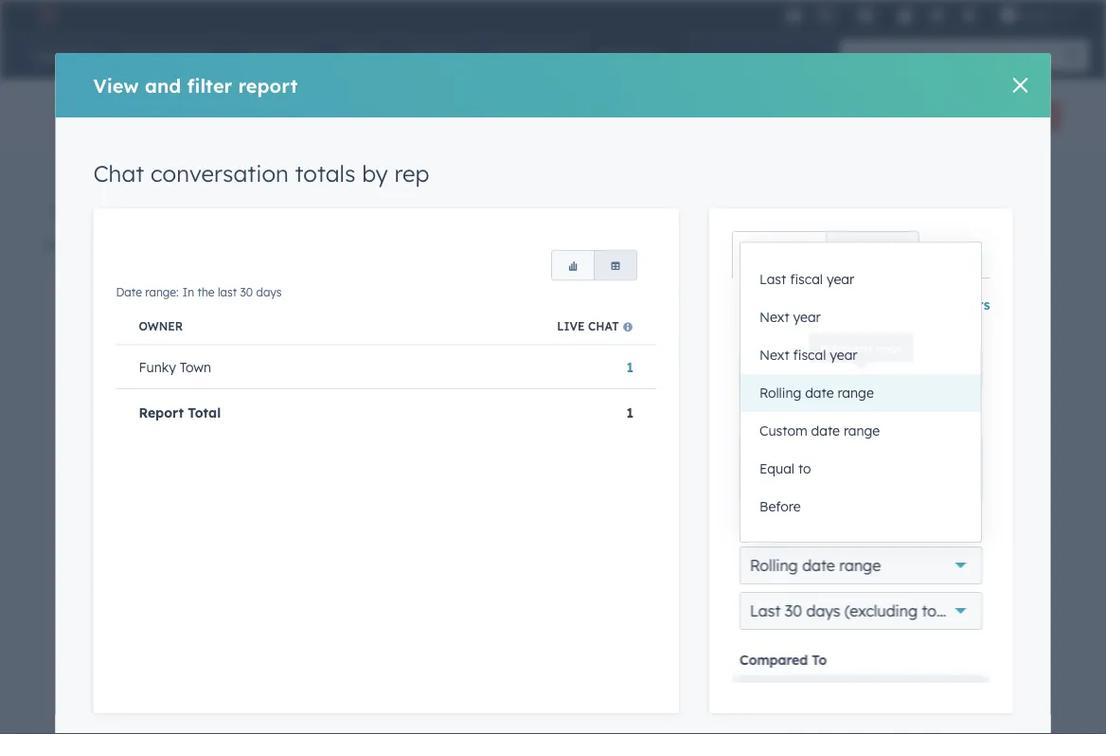 Task type: describe. For each thing, give the bounding box(es) containing it.
rolling inside button
[[760, 385, 802, 401]]

create dashboard
[[655, 108, 752, 123]]

totals for chat conversation totals by url
[[713, 278, 756, 297]]

next for next year
[[760, 309, 790, 325]]

date inside button
[[805, 385, 834, 401]]

dashboard
[[694, 108, 752, 123]]

conversations owner
[[88, 193, 169, 221]]

upgrade link
[[782, 5, 806, 25]]

owner for report total
[[139, 319, 183, 333]]

conversation for chat conversation totals by rep date range: in the last 30 days
[[97, 278, 196, 297]]

add report
[[976, 108, 1034, 123]]

chat for chat conversation average first response time by rep date range:
[[57, 449, 93, 468]]

days down id at the left
[[256, 286, 282, 300]]

dashboards
[[103, 238, 181, 254]]

agent
[[328, 207, 362, 221]]

range inside rolling date range dropdown button
[[840, 556, 881, 575]]

to
[[812, 652, 827, 668]]

rolling date range inside button
[[760, 385, 874, 401]]

rep inside chat conversation average first response time by rep date range:
[[437, 449, 462, 468]]

date inside "button"
[[812, 423, 840, 439]]

rolling date range tooltip
[[800, 329, 922, 362]]

owner inside conversations owner
[[88, 207, 125, 221]]

funky
[[1021, 7, 1054, 23]]

manage dashboards button
[[45, 235, 181, 258]]

actions button
[[779, 100, 863, 131]]

date inside chat conversation totals by url element
[[569, 303, 595, 317]]

30 down id at the left
[[240, 286, 253, 300]]

chat conversation totals by rep element
[[45, 265, 549, 426]]

thread
[[208, 207, 248, 221]]

chat conversation totals by rep dialog
[[55, 54, 1051, 734]]

facebook messenger
[[759, 474, 879, 488]]

search button
[[740, 350, 983, 388]]

days inside last 30 days (excluding today) popup button
[[807, 601, 841, 620]]

next fiscal year button
[[741, 336, 982, 374]]

total for url
[[641, 422, 674, 439]]

owner for source
[[740, 327, 783, 343]]

create
[[655, 108, 691, 123]]

beta
[[839, 201, 864, 213]]

reset filters
[[912, 297, 991, 314]]

date range: in the last 30 days inside chat conversation totals by rep dialog
[[116, 286, 282, 300]]

last inside chat conversation totals by rep dialog
[[218, 286, 237, 300]]

search button
[[1057, 40, 1090, 72]]

conversation for chat conversation average time to close by rep
[[610, 620, 708, 639]]

the inside chat conversation totals by rep date range: in the last 30 days
[[138, 303, 156, 317]]

close
[[510, 207, 541, 221]]

count of conversations button
[[737, 321, 1050, 363]]

chat overview banner
[[45, 95, 1061, 131]]

compared to
[[740, 652, 827, 668]]

custom date range
[[760, 423, 880, 439]]

close
[[839, 620, 877, 639]]

chat conversation average time to close by rep
[[569, 620, 930, 639]]

conversations for thread
[[208, 193, 289, 207]]

the inside chat conversation totals by rep dialog
[[197, 286, 215, 300]]

to inside button
[[799, 460, 811, 477]]

equal to button
[[741, 450, 982, 488]]

range: inside chat conversation average first response time by rep date range:
[[86, 474, 120, 488]]

custom date range button
[[741, 412, 982, 450]]

chat conversation totals by rep date range: in the last 30 days
[[57, 278, 296, 317]]

last for last 30 days (excluding today)
[[750, 601, 781, 620]]

1 horizontal spatial to
[[819, 620, 834, 639]]

chat conversation totals by url
[[569, 278, 815, 297]]

chat conversation totals by url element
[[558, 265, 1061, 598]]

interactive chart image for response
[[57, 492, 537, 734]]

funky town
[[139, 359, 211, 376]]

test-url
[[592, 377, 637, 393]]

date inside chat conversation average first response time by rep date range:
[[57, 474, 83, 488]]

chat for chat conversation average time to close by rep
[[569, 620, 605, 639]]

range inside rolling date range tooltip
[[879, 339, 909, 353]]

report inside popup button
[[1001, 108, 1034, 123]]

help button
[[890, 0, 922, 30]]

last fiscal year button
[[741, 261, 982, 298]]

30 inside chat conversation totals by url element
[[694, 303, 707, 317]]

rolling date range button
[[741, 374, 982, 412]]

create dashboard button
[[639, 100, 768, 131]]

funky
[[139, 359, 176, 376]]

chat conversation totals by rep
[[93, 160, 429, 188]]

(excluding
[[845, 601, 918, 620]]

conversation for chat conversation totals by url
[[610, 278, 708, 297]]

report for funky
[[139, 405, 184, 422]]

next fiscal year
[[760, 347, 858, 363]]

totals for chat conversation totals by rep
[[295, 160, 356, 188]]

days inside chat conversation totals by rep date range: in the last 30 days
[[197, 303, 223, 317]]

of
[[879, 337, 895, 351]]

url for source url
[[643, 337, 666, 351]]

marketplaces button
[[846, 0, 886, 30]]

30 inside chat conversation average time to close by rep element
[[694, 645, 707, 659]]

tab list inside chat conversation totals by rep dialog
[[732, 232, 920, 279]]

next year button
[[741, 298, 982, 336]]

rolling inside tooltip
[[814, 339, 849, 353]]

by for chat conversation totals by rep date range: in the last 30 days
[[248, 278, 267, 297]]

total for town
[[188, 405, 221, 422]]

equal
[[760, 460, 795, 477]]

report total for town
[[139, 405, 221, 422]]

before
[[760, 498, 801, 515]]

source for source url
[[592, 337, 639, 351]]

first inside conversations agent first response time
[[365, 207, 388, 221]]

today)
[[922, 601, 969, 620]]

source for source
[[740, 410, 785, 427]]

by for chat conversation totals by url
[[761, 278, 779, 297]]

rolling date range inside dropdown button
[[750, 556, 881, 575]]

1 horizontal spatial live
[[759, 445, 783, 459]]

rep inside chat conversation average time to close by rep element
[[905, 620, 930, 639]]

count
[[834, 337, 876, 351]]

in inside chat conversation totals by url element
[[636, 303, 648, 317]]

group inside chat conversation totals by rep dialog
[[551, 251, 638, 281]]

source url
[[592, 337, 666, 351]]

last fiscal year
[[760, 271, 855, 288]]

conversations agent first response time
[[328, 193, 471, 221]]

chat overview
[[70, 103, 211, 126]]

range: inside chat conversation totals by url element
[[599, 303, 632, 317]]

custom
[[760, 423, 808, 439]]

totals for chat conversation totals by rep date range: in the last 30 days
[[200, 278, 243, 297]]

search
[[750, 360, 800, 379]]

funky town image
[[1000, 7, 1017, 24]]

in the last 30 days
[[636, 645, 735, 659]]

date inside dropdown button
[[803, 556, 835, 575]]

rolling date range button
[[740, 546, 983, 584]]

before button
[[741, 488, 982, 526]]

average for first
[[200, 449, 263, 468]]

compared
[[740, 652, 808, 668]]

share
[[890, 108, 921, 123]]

rolling inside dropdown button
[[750, 556, 798, 575]]

chat conversation average first response time by rep date range:
[[57, 449, 462, 488]]

notifications button
[[953, 0, 985, 30]]

manage
[[45, 238, 99, 254]]



Task type: vqa. For each thing, say whether or not it's contained in the screenshot.
Tara Schultz icon
no



Task type: locate. For each thing, give the bounding box(es) containing it.
next for next fiscal year
[[760, 347, 790, 363]]

last down chat conversation totals by url
[[671, 303, 690, 317]]

response inside chat conversation average first response time by rep date range:
[[303, 449, 371, 468]]

dashboard filters button
[[688, 195, 823, 219]]

url
[[784, 278, 815, 297]]

0 vertical spatial report total
[[139, 405, 221, 422]]

year inside 'next fiscal year' button
[[830, 347, 858, 363]]

0 vertical spatial date range: in the last 30 days
[[116, 286, 282, 300]]

equal to
[[760, 460, 811, 477]]

1 horizontal spatial report
[[1001, 108, 1034, 123]]

date range
[[740, 523, 814, 539]]

fiscal up next year
[[790, 271, 823, 288]]

date inside conversations close date
[[544, 207, 570, 221]]

0 vertical spatial live
[[557, 319, 585, 333]]

rolling date range inside tooltip
[[814, 339, 909, 353]]

average inside chat conversation average first response time by rep date range:
[[200, 449, 263, 468]]

1 vertical spatial report
[[1001, 108, 1034, 123]]

owner up manage dashboards
[[88, 207, 125, 221]]

2 horizontal spatial time
[[780, 620, 814, 639]]

0 horizontal spatial report total
[[139, 405, 221, 422]]

0 horizontal spatial live
[[557, 319, 585, 333]]

0 vertical spatial url
[[643, 337, 666, 351]]

0 horizontal spatial time
[[375, 449, 409, 468]]

range:
[[145, 286, 179, 300], [86, 303, 120, 317], [599, 303, 632, 317], [86, 474, 120, 488]]

year for next fiscal year
[[830, 347, 858, 363]]

0 vertical spatial report
[[238, 74, 298, 98]]

report
[[139, 405, 184, 422], [592, 422, 637, 439]]

1 horizontal spatial totals
[[295, 160, 356, 188]]

tab list
[[732, 232, 920, 279]]

by
[[362, 160, 388, 188], [248, 278, 267, 297], [761, 278, 779, 297], [414, 449, 432, 468], [882, 620, 900, 639]]

funky button
[[989, 0, 1082, 30]]

conversation up "in the last 30 days"
[[610, 620, 708, 639]]

2 horizontal spatial totals
[[713, 278, 756, 297]]

conversations for owner
[[88, 193, 169, 207]]

calling icon image
[[818, 7, 835, 24]]

last inside chat conversation average time to close by rep element
[[671, 645, 690, 659]]

last up funky town
[[159, 303, 178, 317]]

days up to
[[807, 601, 841, 620]]

owner down chat conversation totals by rep date range: in the last 30 days
[[139, 319, 183, 333]]

last 30 days (excluding today) button
[[740, 592, 983, 630]]

url for test-url
[[621, 377, 637, 393]]

conversation for chat conversation totals by rep
[[151, 160, 289, 188]]

report for test-
[[592, 422, 637, 439]]

30
[[240, 286, 253, 300], [181, 303, 194, 317], [694, 303, 707, 317], [785, 601, 803, 620], [694, 645, 707, 659]]

1 vertical spatial live chat
[[759, 445, 813, 459]]

1 vertical spatial rolling
[[760, 385, 802, 401]]

live chat
[[557, 319, 619, 333], [759, 445, 813, 459]]

0 vertical spatial time
[[446, 207, 471, 221]]

fiscal down next year
[[793, 347, 826, 363]]

0 vertical spatial rolling date range
[[814, 339, 909, 353]]

total down "source url"
[[641, 422, 674, 439]]

view and filter report
[[93, 74, 298, 98]]

interactive chart image
[[57, 321, 537, 415], [57, 492, 537, 734], [569, 663, 1050, 734]]

conversations
[[88, 193, 169, 207], [208, 193, 289, 207], [328, 193, 409, 207], [510, 193, 591, 207], [898, 337, 999, 351]]

range inside custom date range "button"
[[844, 423, 880, 439]]

range: inside chat conversation totals by rep date range: in the last 30 days
[[86, 303, 120, 317]]

0 horizontal spatial live chat
[[557, 319, 619, 333]]

filters left beta at the right top of the page
[[785, 198, 823, 214]]

interactive chart image inside chat conversation average time to close by rep element
[[569, 663, 1050, 734]]

fiscal for next
[[793, 347, 826, 363]]

range: inside chat conversation totals by rep dialog
[[145, 286, 179, 300]]

date right close
[[544, 207, 570, 221]]

in inside chat conversation totals by rep dialog
[[183, 286, 194, 300]]

fiscal
[[790, 271, 823, 288], [793, 347, 826, 363]]

the down chat conversation totals by url
[[651, 303, 668, 317]]

time inside chat conversation average first response time by rep date range:
[[375, 449, 409, 468]]

1 horizontal spatial first
[[365, 207, 388, 221]]

2 vertical spatial rolling
[[750, 556, 798, 575]]

source inside chat conversation totals by rep dialog
[[740, 410, 785, 427]]

count of conversations
[[834, 337, 999, 351]]

url down chat conversation totals by url
[[643, 337, 666, 351]]

totals inside chat conversation totals by rep date range: in the last 30 days
[[200, 278, 243, 297]]

1 horizontal spatial response
[[392, 207, 442, 221]]

chat conversation average time to close by rep element
[[558, 607, 1061, 734]]

1 down "source url"
[[627, 359, 634, 376]]

year for last fiscal year
[[827, 271, 855, 288]]

0 vertical spatial rolling
[[814, 339, 849, 353]]

conversation up "source url"
[[610, 278, 708, 297]]

1 horizontal spatial url
[[643, 337, 666, 351]]

url down 1 button
[[621, 377, 637, 393]]

0 vertical spatial last
[[760, 271, 787, 288]]

report inside chat conversation totals by url element
[[592, 422, 637, 439]]

reset filters button
[[912, 294, 991, 317]]

report total down funky town
[[139, 405, 221, 422]]

2 horizontal spatial owner
[[740, 327, 783, 343]]

0 horizontal spatial url
[[621, 377, 637, 393]]

conversation down funky
[[97, 449, 196, 468]]

filters for dashboard filters
[[785, 198, 823, 214]]

0 horizontal spatial to
[[799, 460, 811, 477]]

0 vertical spatial report
[[139, 405, 184, 422]]

filters
[[785, 198, 823, 214], [952, 297, 991, 314]]

chat overview button
[[70, 101, 236, 128]]

0 vertical spatial average
[[200, 449, 263, 468]]

1 vertical spatial time
[[375, 449, 409, 468]]

0 horizontal spatial totals
[[200, 278, 243, 297]]

0 horizontal spatial first
[[267, 449, 298, 468]]

view
[[93, 74, 139, 98]]

last up next year
[[760, 271, 787, 288]]

1 vertical spatial report
[[592, 422, 637, 439]]

range
[[879, 339, 909, 353], [838, 385, 874, 401], [844, 423, 880, 439], [775, 523, 814, 539], [840, 556, 881, 575]]

totals inside chat conversation totals by url element
[[713, 278, 756, 297]]

last inside last 30 days (excluding today) popup button
[[750, 601, 781, 620]]

report down close icon
[[1001, 108, 1034, 123]]

to up to
[[819, 620, 834, 639]]

report total inside chat conversation totals by rep dialog
[[139, 405, 221, 422]]

filters inside button
[[952, 297, 991, 314]]

totals inside chat conversation totals by rep dialog
[[295, 160, 356, 188]]

the inside chat conversation average time to close by rep element
[[651, 645, 668, 659]]

1 vertical spatial report total
[[592, 422, 674, 439]]

hubspot image
[[34, 4, 57, 27]]

0 horizontal spatial average
[[200, 449, 263, 468]]

chat inside chat conversation average first response time by rep date range:
[[57, 449, 93, 468]]

source inside chat conversation totals by url element
[[592, 337, 639, 351]]

1 horizontal spatial report total
[[592, 422, 674, 439]]

add report button
[[960, 100, 1061, 131]]

1 vertical spatial first
[[267, 449, 298, 468]]

1 vertical spatial year
[[793, 309, 821, 325]]

and
[[145, 74, 181, 98]]

1 horizontal spatial average
[[713, 620, 775, 639]]

0 horizontal spatial owner
[[88, 207, 125, 221]]

chat inside chat conversation totals by rep date range: in the last 30 days
[[57, 278, 93, 297]]

rep inside chat conversation totals by rep date range: in the last 30 days
[[271, 278, 296, 297]]

funky menu
[[781, 0, 1084, 30]]

0 horizontal spatial source
[[592, 337, 639, 351]]

None button
[[551, 251, 595, 281], [594, 251, 638, 281], [551, 251, 595, 281], [594, 251, 638, 281]]

by inside chat conversation average first response time by rep date range:
[[414, 449, 432, 468]]

1 vertical spatial to
[[819, 620, 834, 639]]

30 up town
[[181, 303, 194, 317]]

report down funky
[[139, 405, 184, 422]]

chat
[[70, 103, 115, 126], [93, 160, 144, 188], [57, 278, 93, 297], [569, 278, 605, 297], [588, 319, 619, 333], [786, 445, 813, 459], [57, 449, 93, 468], [569, 620, 605, 639]]

1 vertical spatial average
[[713, 620, 775, 639]]

time inside conversations agent first response time
[[446, 207, 471, 221]]

messenger
[[818, 474, 879, 488]]

conversations for agent
[[328, 193, 409, 207]]

report total inside chat conversation totals by url element
[[592, 422, 674, 439]]

chat conversation average first response time by rep element
[[45, 436, 549, 734]]

chat for chat conversation totals by rep date range: in the last 30 days
[[57, 278, 93, 297]]

0 vertical spatial first
[[365, 207, 388, 221]]

days
[[256, 286, 282, 300], [197, 303, 223, 317], [710, 303, 735, 317], [807, 601, 841, 620], [710, 645, 735, 659]]

help image
[[897, 9, 914, 26]]

1 vertical spatial source
[[740, 410, 785, 427]]

conversation up thread
[[151, 160, 289, 188]]

0 horizontal spatial filters
[[785, 198, 823, 214]]

0 horizontal spatial date range: in the last 30 days
[[116, 286, 282, 300]]

manage dashboards
[[45, 238, 181, 254]]

next
[[760, 309, 790, 325], [760, 347, 790, 363]]

1 vertical spatial date range: in the last 30 days
[[569, 303, 735, 317]]

1 horizontal spatial date range: in the last 30 days
[[569, 303, 735, 317]]

response inside conversations agent first response time
[[392, 207, 442, 221]]

totals up agent
[[295, 160, 356, 188]]

actions
[[796, 108, 835, 123]]

date inside tooltip
[[852, 339, 876, 353]]

0 vertical spatial fiscal
[[790, 271, 823, 288]]

rep inside chat conversation totals by rep dialog
[[395, 160, 429, 188]]

chat for chat conversation totals by url
[[569, 278, 605, 297]]

add
[[976, 108, 997, 123]]

0 vertical spatial live chat
[[557, 319, 619, 333]]

30 up 'compared to'
[[785, 601, 803, 620]]

upgrade image
[[786, 8, 803, 25]]

marketplaces image
[[857, 9, 874, 26]]

date range: in the last 30 days inside chat conversation totals by url element
[[569, 303, 735, 317]]

30 down chat conversation average time to close by rep
[[694, 645, 707, 659]]

1 vertical spatial url
[[621, 377, 637, 393]]

1 button
[[627, 359, 634, 376]]

1 next from the top
[[760, 309, 790, 325]]

interactive chart image inside chat conversation average first response time by rep element
[[57, 492, 537, 734]]

overview
[[121, 103, 211, 126]]

1 vertical spatial 1
[[627, 405, 634, 422]]

date down date range
[[803, 556, 835, 575]]

to
[[799, 460, 811, 477], [819, 620, 834, 639]]

test-
[[592, 377, 621, 393]]

date
[[116, 286, 142, 300], [57, 303, 83, 317], [569, 303, 595, 317], [57, 474, 83, 488], [740, 523, 771, 539]]

share button
[[874, 100, 948, 131]]

1 vertical spatial fiscal
[[793, 347, 826, 363]]

conversations close date
[[510, 193, 591, 221]]

date inside chat conversation totals by rep date range: in the last 30 days
[[57, 303, 83, 317]]

1 horizontal spatial live chat
[[759, 445, 813, 459]]

1 vertical spatial live
[[759, 445, 783, 459]]

0 vertical spatial to
[[799, 460, 811, 477]]

calling icon button
[[810, 3, 842, 28]]

date right custom
[[812, 423, 840, 439]]

filters inside button
[[785, 198, 823, 214]]

source up 1 button
[[592, 337, 639, 351]]

live chat up equal to
[[759, 445, 813, 459]]

town
[[180, 359, 211, 376]]

30 inside popup button
[[785, 601, 803, 620]]

the up town
[[197, 286, 215, 300]]

1 vertical spatial filters
[[952, 297, 991, 314]]

0 horizontal spatial report
[[139, 405, 184, 422]]

1 1 from the top
[[627, 359, 634, 376]]

conversations for close
[[510, 193, 591, 207]]

last inside last fiscal year button
[[760, 271, 787, 288]]

last 30 days (excluding today)
[[750, 601, 969, 620]]

date range: in the last 30 days down dashboards
[[116, 286, 282, 300]]

0 vertical spatial next
[[760, 309, 790, 325]]

average for time
[[713, 620, 775, 639]]

notifications image
[[961, 9, 978, 26]]

0 vertical spatial total
[[188, 405, 221, 422]]

Search HubSpot search field
[[840, 40, 1072, 72]]

1 horizontal spatial total
[[641, 422, 674, 439]]

report down test-url
[[592, 422, 637, 439]]

date range: in the last 30 days up "source url"
[[569, 303, 735, 317]]

2 1 from the top
[[627, 405, 634, 422]]

year inside next year button
[[793, 309, 821, 325]]

in inside chat conversation totals by rep date range: in the last 30 days
[[124, 303, 135, 317]]

owner down next year
[[740, 327, 783, 343]]

1 horizontal spatial source
[[740, 410, 785, 427]]

owner
[[88, 207, 125, 221], [139, 319, 183, 333], [740, 327, 783, 343]]

0 vertical spatial 1
[[627, 359, 634, 376]]

1 vertical spatial total
[[641, 422, 674, 439]]

days inside chat conversation average time to close by rep element
[[710, 645, 735, 659]]

average
[[200, 449, 263, 468], [713, 620, 775, 639]]

conversation down dashboards
[[97, 278, 196, 297]]

interactive chart image for rep
[[57, 321, 537, 415]]

last up compared
[[750, 601, 781, 620]]

id
[[252, 207, 267, 221]]

response
[[392, 207, 442, 221], [303, 449, 371, 468]]

chat for chat overview
[[70, 103, 115, 126]]

by inside dialog
[[362, 160, 388, 188]]

year
[[827, 271, 855, 288], [793, 309, 821, 325], [830, 347, 858, 363]]

0 horizontal spatial response
[[303, 449, 371, 468]]

source
[[592, 337, 639, 351], [740, 410, 785, 427]]

1 horizontal spatial owner
[[139, 319, 183, 333]]

rolling
[[814, 339, 849, 353], [760, 385, 802, 401], [750, 556, 798, 575]]

last inside chat conversation totals by url element
[[671, 303, 690, 317]]

1 vertical spatial rolling date range
[[760, 385, 874, 401]]

first inside chat conversation average first response time by rep date range:
[[267, 449, 298, 468]]

settings link
[[926, 5, 949, 25]]

dashboard
[[708, 198, 781, 214]]

report inside chat conversation totals by rep dialog
[[139, 405, 184, 422]]

2 vertical spatial time
[[780, 620, 814, 639]]

group
[[551, 251, 638, 281]]

conversations inside button
[[898, 337, 999, 351]]

conversations inside conversations agent first response time
[[328, 193, 409, 207]]

days down chat conversation average time to close by rep
[[710, 645, 735, 659]]

close image
[[1013, 78, 1029, 93]]

in inside chat conversation average time to close by rep element
[[636, 645, 648, 659]]

reset
[[912, 297, 948, 314]]

chat for chat conversation totals by rep
[[93, 160, 144, 188]]

total inside dialog
[[188, 405, 221, 422]]

the inside chat conversation totals by url element
[[651, 303, 668, 317]]

0 vertical spatial response
[[392, 207, 442, 221]]

conversation inside dialog
[[151, 160, 289, 188]]

1 down test-url
[[627, 405, 634, 422]]

30 inside chat conversation totals by rep date range: in the last 30 days
[[181, 303, 194, 317]]

1 horizontal spatial time
[[446, 207, 471, 221]]

filters right the reset
[[952, 297, 991, 314]]

0 vertical spatial filters
[[785, 198, 823, 214]]

conversation inside chat conversation average first response time by rep date range:
[[97, 449, 196, 468]]

last down chat conversation average time to close by rep
[[671, 645, 690, 659]]

1 vertical spatial next
[[760, 347, 790, 363]]

rep
[[395, 160, 429, 188], [271, 278, 296, 297], [437, 449, 462, 468], [905, 620, 930, 639]]

total down town
[[188, 405, 221, 422]]

source down search
[[740, 410, 785, 427]]

last inside chat conversation totals by rep date range: in the last 30 days
[[159, 303, 178, 317]]

last down thread
[[218, 286, 237, 300]]

to right the 'equal'
[[799, 460, 811, 477]]

report inside chat conversation totals by rep dialog
[[238, 74, 298, 98]]

days inside chat conversation totals by url element
[[710, 303, 735, 317]]

filters for reset filters
[[952, 297, 991, 314]]

year inside last fiscal year button
[[827, 271, 855, 288]]

date range: in the last 30 days
[[116, 286, 282, 300], [569, 303, 735, 317]]

days up town
[[197, 303, 223, 317]]

chat inside popup button
[[70, 103, 115, 126]]

facebook
[[759, 474, 815, 488]]

the down chat conversation average time to close by rep
[[651, 645, 668, 659]]

range inside rolling date range button
[[838, 385, 874, 401]]

conversations thread id
[[208, 193, 289, 221]]

2 vertical spatial year
[[830, 347, 858, 363]]

1 horizontal spatial report
[[592, 422, 637, 439]]

filter
[[187, 74, 232, 98]]

hubspot link
[[23, 4, 71, 27]]

0 horizontal spatial report
[[238, 74, 298, 98]]

totals down thread
[[200, 278, 243, 297]]

fiscal for last
[[790, 271, 823, 288]]

1 vertical spatial response
[[303, 449, 371, 468]]

days down chat conversation totals by url
[[710, 303, 735, 317]]

by inside chat conversation totals by rep date range: in the last 30 days
[[248, 278, 267, 297]]

totals left url
[[713, 278, 756, 297]]

30 down chat conversation totals by url
[[694, 303, 707, 317]]

0 vertical spatial year
[[827, 271, 855, 288]]

next down next year
[[760, 347, 790, 363]]

last
[[760, 271, 787, 288], [750, 601, 781, 620]]

report right filter
[[238, 74, 298, 98]]

conversation inside chat conversation totals by rep date range: in the last 30 days
[[97, 278, 196, 297]]

2 vertical spatial rolling date range
[[750, 556, 881, 575]]

the up funky
[[138, 303, 156, 317]]

date left of
[[852, 339, 876, 353]]

1 horizontal spatial filters
[[952, 297, 991, 314]]

by for chat conversation totals by rep
[[362, 160, 388, 188]]

2 next from the top
[[760, 347, 790, 363]]

search image
[[1067, 49, 1080, 63]]

the
[[197, 286, 215, 300], [138, 303, 156, 317], [651, 303, 668, 317], [651, 645, 668, 659]]

report total down test-url
[[592, 422, 674, 439]]

next year
[[760, 309, 821, 325]]

interactive chart image inside chat conversation totals by rep element
[[57, 321, 537, 415]]

1 vertical spatial last
[[750, 601, 781, 620]]

live chat up "source url"
[[557, 319, 619, 333]]

next down url
[[760, 309, 790, 325]]

dashboard filters
[[708, 198, 823, 214]]

conversation for chat conversation average first response time by rep date range:
[[97, 449, 196, 468]]

0 vertical spatial source
[[592, 337, 639, 351]]

0 horizontal spatial total
[[188, 405, 221, 422]]

report total for url
[[592, 422, 674, 439]]

date up custom date range
[[805, 385, 834, 401]]

settings image
[[929, 8, 946, 25]]

last for last fiscal year
[[760, 271, 787, 288]]



